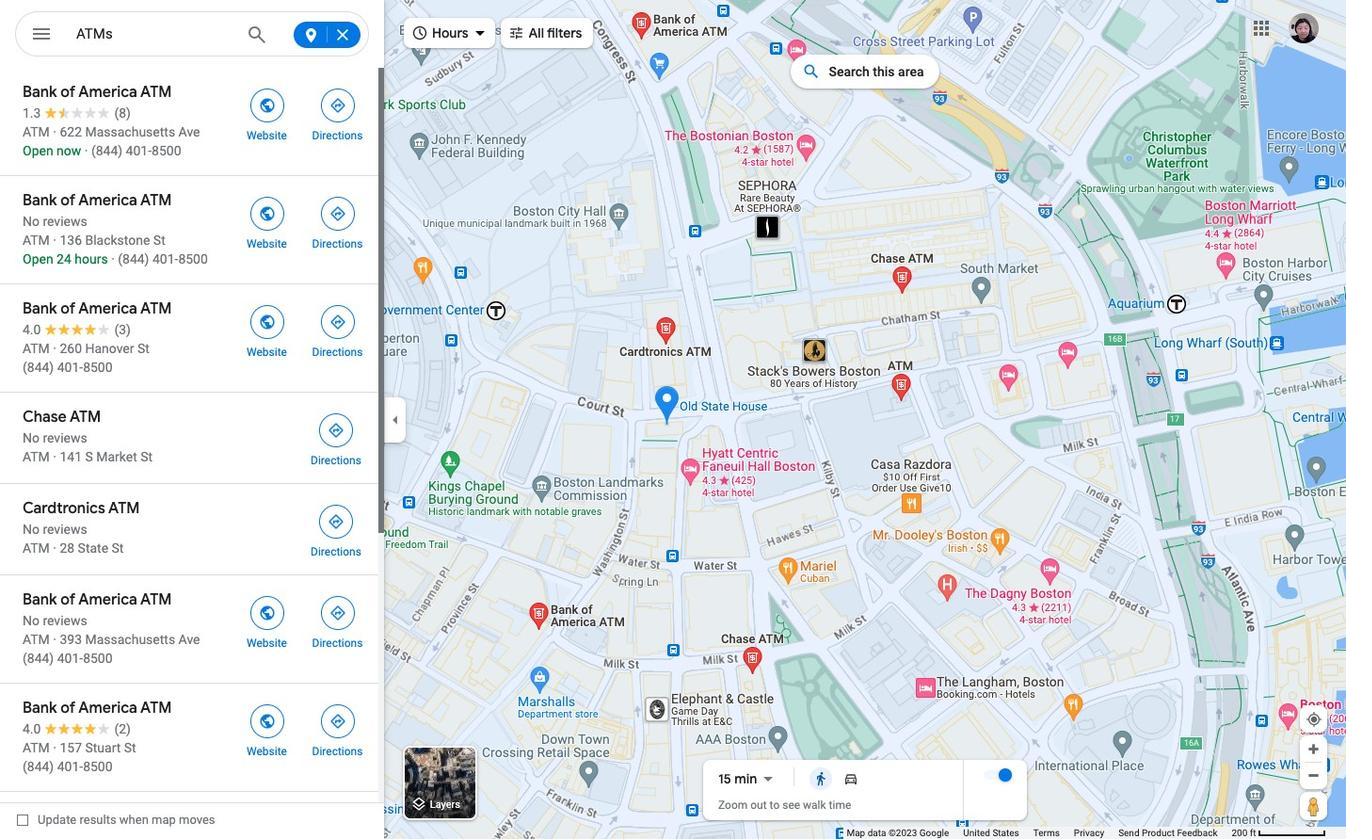 Task type: locate. For each thing, give the bounding box(es) containing it.
google account: michele murakami  
(michele.murakami@adept.ai) image
[[1289, 13, 1319, 43]]

none radio the driving
[[836, 767, 867, 790]]

data
[[868, 828, 887, 838]]

2 vertical spatial directions image
[[329, 605, 346, 622]]

website link
[[232, 83, 302, 143], [232, 191, 302, 251], [232, 299, 302, 360], [232, 590, 302, 651], [232, 699, 302, 759]]

1 website image from the top
[[258, 97, 275, 114]]

15
[[719, 770, 732, 787]]

directions button for fourth website link
[[302, 590, 373, 651]]

google
[[920, 828, 949, 838]]

footer containing map data ©2023 google
[[847, 827, 1232, 839]]

1 vertical spatial directions image
[[328, 422, 345, 439]]

©2023
[[889, 828, 917, 838]]

privacy button
[[1074, 827, 1105, 839]]

none radio up time
[[836, 767, 867, 790]]

1 website from the top
[[247, 129, 287, 142]]

see
[[783, 799, 801, 812]]

update
[[38, 813, 77, 827]]

4 website image from the top
[[258, 713, 275, 730]]

collapse side panel image
[[385, 409, 406, 430]]

zoom out to see walk time
[[719, 799, 852, 812]]

directions image
[[329, 205, 346, 222], [328, 422, 345, 439], [329, 605, 346, 622]]

area
[[898, 64, 924, 79]]

show your location image
[[1306, 711, 1323, 728]]

united states
[[964, 828, 1020, 838]]

1 none radio from the left
[[806, 767, 836, 790]]

search this area button
[[791, 55, 939, 89]]

2 website from the top
[[247, 237, 287, 250]]

15 min button
[[719, 767, 780, 790]]

footer inside the 'google maps' element
[[847, 827, 1232, 839]]

website
[[247, 129, 287, 142], [247, 237, 287, 250], [247, 346, 287, 359], [247, 637, 287, 650], [247, 745, 287, 758]]

send
[[1119, 828, 1140, 838]]

none radio walking
[[806, 767, 836, 790]]

2 none radio from the left
[[836, 767, 867, 790]]

directions image
[[329, 97, 346, 114], [329, 314, 346, 331], [328, 513, 345, 530], [329, 713, 346, 730]]

directions button for 2nd website link
[[302, 191, 373, 251]]

when
[[119, 813, 149, 827]]

0 vertical spatial directions image
[[329, 205, 346, 222]]

directions button
[[302, 83, 373, 143], [302, 191, 373, 251], [302, 299, 373, 360], [299, 408, 373, 468], [299, 499, 373, 559], [302, 590, 373, 651], [302, 699, 373, 759]]

website image
[[258, 97, 275, 114], [258, 205, 275, 222], [258, 605, 275, 622], [258, 713, 275, 730]]

website image
[[258, 314, 275, 331]]

map
[[152, 813, 176, 827]]

None radio
[[806, 767, 836, 790], [836, 767, 867, 790]]

2 website image from the top
[[258, 205, 275, 222]]

united
[[964, 828, 991, 838]]

layers
[[430, 799, 460, 811]]

map data ©2023 google
[[847, 828, 949, 838]]

none field inside atms field
[[76, 23, 233, 45]]

5 website link from the top
[[232, 699, 302, 759]]

none radio up walk
[[806, 767, 836, 790]]

None field
[[76, 23, 233, 45]]

directions
[[312, 129, 363, 142], [312, 237, 363, 250], [312, 346, 363, 359], [311, 454, 362, 467], [311, 545, 362, 558], [312, 637, 363, 650], [312, 745, 363, 758]]

footer
[[847, 827, 1232, 839]]

directions for fifth website link from the bottom
[[312, 129, 363, 142]]

website image for 2nd website link
[[258, 205, 275, 222]]

4 website link from the top
[[232, 590, 302, 651]]

this
[[873, 64, 895, 79]]


[[508, 22, 525, 43]]

4 website from the top
[[247, 637, 287, 650]]

zoom
[[719, 799, 748, 812]]

send product feedback button
[[1119, 827, 1218, 839]]

out
[[751, 799, 767, 812]]

zoom in image
[[1307, 742, 1321, 756]]

search this area
[[829, 64, 924, 79]]

200 ft button
[[1232, 828, 1327, 838]]

directions for 2nd website link
[[312, 237, 363, 250]]


[[30, 21, 53, 47]]

website for website icon corresponding to fourth website link
[[247, 637, 287, 650]]

privacy
[[1074, 828, 1105, 838]]

3 website from the top
[[247, 346, 287, 359]]

directions button for fifth website link from the bottom
[[302, 83, 373, 143]]

directions button for third website link from the bottom of the results for atms feed
[[302, 299, 373, 360]]

directions image for third website link from the bottom of the results for atms feed
[[329, 314, 346, 331]]

website image for fifth website link from the bottom
[[258, 97, 275, 114]]

all
[[529, 24, 544, 41]]

Update results when map moves checkbox
[[17, 808, 215, 832]]

5 website from the top
[[247, 745, 287, 758]]

driving image
[[844, 771, 859, 786]]

directions for fourth website link
[[312, 637, 363, 650]]

 all filters
[[508, 22, 582, 43]]

3 website image from the top
[[258, 605, 275, 622]]

directions image for fifth website link from the bottom
[[329, 97, 346, 114]]

ft
[[1250, 828, 1257, 838]]

united states button
[[964, 827, 1020, 839]]



Task type: vqa. For each thing, say whether or not it's contained in the screenshot.
2nd Heading from the bottom of the page
no



Task type: describe. For each thing, give the bounding box(es) containing it.
 hours
[[412, 22, 469, 43]]

ATMs field
[[15, 11, 369, 57]]

moves
[[179, 813, 215, 827]]

1 website link from the top
[[232, 83, 302, 143]]

show street view coverage image
[[1300, 792, 1328, 820]]

results for atms feed
[[0, 68, 384, 839]]

zoom out image
[[1307, 768, 1321, 783]]

terms
[[1034, 828, 1060, 838]]

results
[[80, 813, 116, 827]]

directions image for first website link from the bottom
[[329, 713, 346, 730]]

200 ft
[[1232, 828, 1257, 838]]

min
[[735, 770, 757, 787]]

send product feedback
[[1119, 828, 1218, 838]]

hours
[[432, 24, 469, 41]]

states
[[993, 828, 1020, 838]]

product
[[1142, 828, 1175, 838]]

directions image for fourth website link
[[329, 605, 346, 622]]

google maps element
[[0, 0, 1347, 839]]

15 min
[[719, 770, 757, 787]]

Turn off travel time tool checkbox
[[984, 768, 1012, 782]]

update results when map moves
[[38, 813, 215, 827]]

filters
[[547, 24, 582, 41]]

website for website image
[[247, 346, 287, 359]]

200
[[1232, 828, 1248, 838]]

directions for third website link from the bottom of the results for atms feed
[[312, 346, 363, 359]]

directions image for 2nd website link
[[329, 205, 346, 222]]

2 website link from the top
[[232, 191, 302, 251]]

website for website icon related to 2nd website link
[[247, 237, 287, 250]]

search
[[829, 64, 870, 79]]


[[412, 22, 428, 43]]

3 website link from the top
[[232, 299, 302, 360]]

walk
[[803, 799, 826, 812]]

terms button
[[1034, 827, 1060, 839]]

website for first website link from the bottom website icon
[[247, 745, 287, 758]]

map
[[847, 828, 866, 838]]

turn off travel time tool image
[[999, 768, 1012, 782]]

feedback
[[1178, 828, 1218, 838]]

website image for fourth website link
[[258, 605, 275, 622]]

 search field
[[15, 11, 369, 60]]

directions for first website link from the bottom
[[312, 745, 363, 758]]

time
[[829, 799, 852, 812]]

website image for first website link from the bottom
[[258, 713, 275, 730]]

website for fifth website link from the bottom's website icon
[[247, 129, 287, 142]]

to
[[770, 799, 780, 812]]

directions button for first website link from the bottom
[[302, 699, 373, 759]]

 button
[[15, 11, 68, 60]]

walking image
[[814, 771, 829, 786]]



